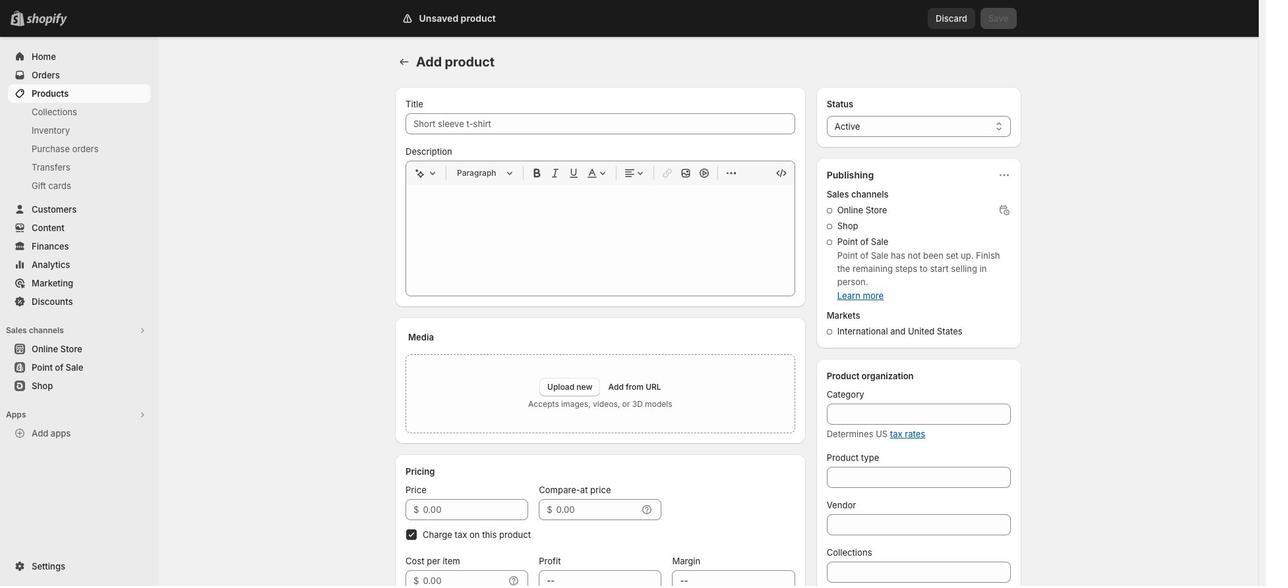 Task type: locate. For each thing, give the bounding box(es) containing it.
1 horizontal spatial   text field
[[556, 500, 638, 521]]

None text field
[[827, 563, 1011, 584], [672, 571, 795, 587], [827, 563, 1011, 584], [672, 571, 795, 587]]

0 vertical spatial   text field
[[556, 500, 638, 521]]

shopify image
[[29, 13, 70, 26]]

  text field
[[423, 500, 528, 521]]

  text field
[[556, 500, 638, 521], [423, 571, 505, 587]]

0 horizontal spatial   text field
[[423, 571, 505, 587]]

None text field
[[539, 571, 662, 587]]

Short sleeve t-shirt text field
[[406, 113, 795, 135]]



Task type: describe. For each thing, give the bounding box(es) containing it.
1 vertical spatial   text field
[[423, 571, 505, 587]]



Task type: vqa. For each thing, say whether or not it's contained in the screenshot.
SHORT SLEEVE T-SHIRT text field at the top
yes



